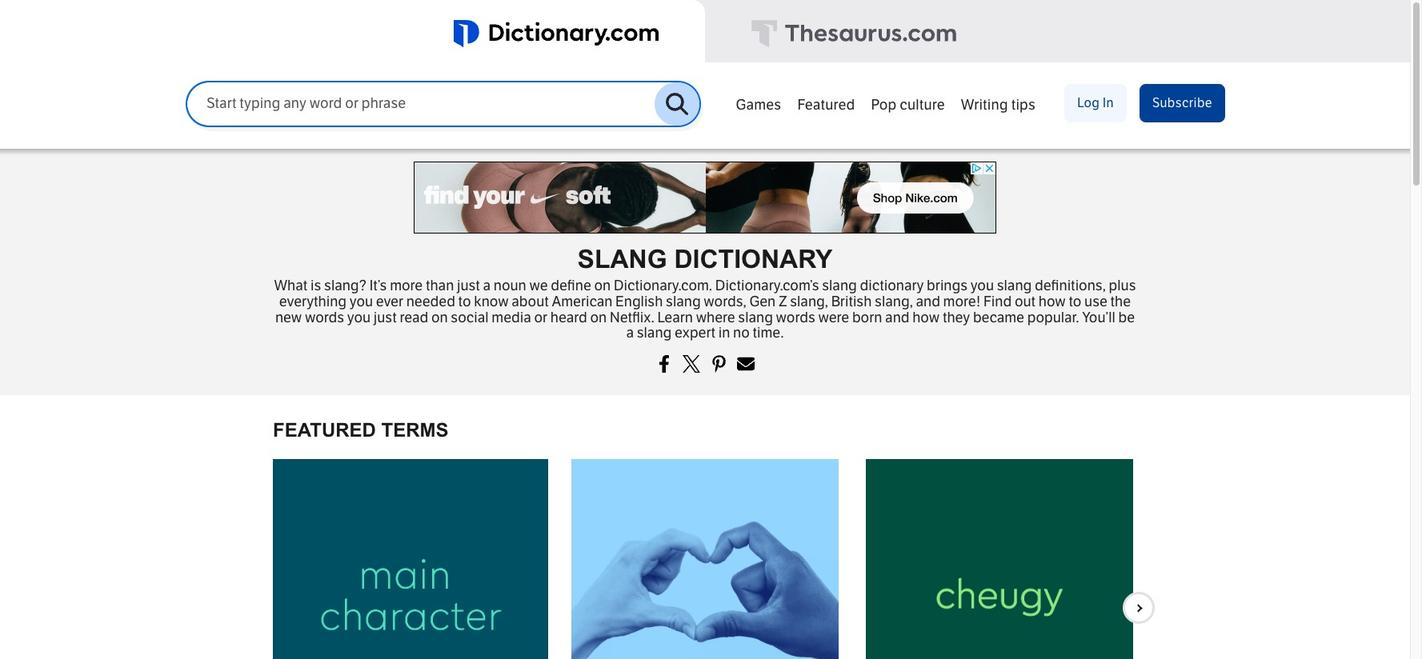 Task type: describe. For each thing, give the bounding box(es) containing it.
slang dictionary what is slang? it's more than just a noun we define on dictionary.com. dictionary.com's slang dictionary brings you slang definitions, plus everything you ever needed to know about american english slang words, gen z slang, british slang, and more! find out how to use the new words you just read on social media or heard on netflix. learn where slang words were born and how they became popular. you'll be a slang expert in no time.
[[274, 245, 1137, 342]]

you down slang?
[[347, 309, 371, 326]]

everything
[[279, 293, 347, 310]]

0 horizontal spatial a
[[483, 277, 491, 295]]

0 vertical spatial dictionary
[[675, 245, 833, 274]]

media
[[492, 309, 531, 326]]

switch site tab list
[[0, 0, 1411, 65]]

more
[[390, 277, 423, 295]]

tips
[[1012, 96, 1036, 114]]

slang
[[578, 245, 667, 274]]

born
[[853, 309, 883, 326]]

find
[[984, 293, 1012, 310]]

pop culture link
[[863, 88, 953, 118]]

use
[[1085, 293, 1108, 310]]

in
[[1103, 95, 1114, 110]]

read
[[400, 309, 429, 326]]

1 out of pocket image from the left
[[273, 460, 548, 660]]

writing tips link
[[953, 88, 1044, 118]]

you right brings
[[971, 277, 994, 295]]

expert
[[675, 325, 716, 342]]

you'll
[[1083, 309, 1116, 326]]

netflix.
[[610, 309, 655, 326]]

pages menu element
[[728, 82, 1226, 149]]

subscribe button
[[1140, 84, 1226, 122]]

slang up were
[[822, 277, 857, 295]]

terms
[[382, 420, 449, 441]]

needed
[[406, 293, 455, 310]]

english
[[616, 293, 663, 310]]

new
[[275, 309, 302, 326]]

2 slang, from the left
[[875, 293, 913, 310]]

in
[[719, 325, 730, 342]]

featured
[[273, 420, 376, 441]]

slang up expert
[[666, 293, 701, 310]]

1 horizontal spatial how
[[1039, 293, 1066, 310]]

they
[[943, 309, 971, 326]]

definitions,
[[1035, 277, 1106, 295]]

Start typing any word or phrase text field
[[188, 95, 655, 113]]

featured terms
[[273, 420, 449, 441]]

1 horizontal spatial dictionary
[[860, 277, 924, 295]]

where
[[696, 309, 736, 326]]

or
[[534, 309, 548, 326]]

were
[[819, 309, 850, 326]]

dictionary.com.
[[614, 277, 713, 295]]

noun
[[494, 277, 527, 295]]

dictionary.com's
[[716, 277, 819, 295]]

popular.
[[1028, 309, 1080, 326]]

slang?
[[324, 277, 367, 295]]

games link
[[728, 88, 790, 118]]

on right the 'define'
[[594, 277, 611, 295]]

0 horizontal spatial how
[[913, 309, 940, 326]]

games
[[736, 96, 782, 114]]

featured link
[[790, 88, 863, 118]]

log in button
[[1065, 84, 1127, 122]]

0 vertical spatial just
[[457, 277, 480, 295]]

social
[[451, 309, 489, 326]]

z
[[779, 293, 787, 310]]

ever
[[376, 293, 404, 310]]

pop
[[871, 96, 897, 114]]

3 out of pocket image from the left
[[866, 460, 1134, 660]]

slang up became
[[997, 277, 1032, 295]]

slang left z
[[738, 309, 773, 326]]

no
[[733, 325, 750, 342]]

we
[[530, 277, 548, 295]]

1 horizontal spatial a
[[626, 325, 634, 342]]



Task type: locate. For each thing, give the bounding box(es) containing it.
on right heard
[[590, 309, 607, 326]]

1 words from the left
[[305, 309, 344, 326]]

british
[[832, 293, 872, 310]]

heard
[[551, 309, 588, 326]]

gen
[[750, 293, 776, 310]]

words
[[305, 309, 344, 326], [776, 309, 816, 326]]

1 slang, from the left
[[790, 293, 829, 310]]

brings
[[927, 277, 968, 295]]

writing tips
[[961, 96, 1036, 114]]

0 horizontal spatial just
[[374, 309, 397, 326]]

log
[[1078, 95, 1100, 110]]

pop culture
[[871, 96, 945, 114]]

is
[[311, 277, 321, 295]]

1 horizontal spatial just
[[457, 277, 480, 295]]

know
[[474, 293, 509, 310]]

slang
[[822, 277, 857, 295], [997, 277, 1032, 295], [666, 293, 701, 310], [738, 309, 773, 326], [637, 325, 672, 342]]

dictionary up born
[[860, 277, 924, 295]]

subscribe
[[1153, 95, 1213, 110]]

just right "than"
[[457, 277, 480, 295]]

words right gen at the right of page
[[776, 309, 816, 326]]

you left ever
[[350, 293, 373, 310]]

0 vertical spatial a
[[483, 277, 491, 295]]

culture
[[900, 96, 945, 114]]

the
[[1111, 293, 1131, 310]]

2 words from the left
[[776, 309, 816, 326]]

2 out of pocket image from the left
[[572, 460, 839, 660]]

be
[[1119, 309, 1135, 326]]

0 horizontal spatial slang,
[[790, 293, 829, 310]]

and left they
[[916, 293, 941, 310]]

to left use
[[1069, 293, 1082, 310]]

about
[[512, 293, 549, 310]]

2 to from the left
[[1069, 293, 1082, 310]]

on
[[594, 277, 611, 295], [431, 309, 448, 326], [590, 309, 607, 326]]

0 horizontal spatial and
[[886, 309, 910, 326]]

you
[[971, 277, 994, 295], [350, 293, 373, 310], [347, 309, 371, 326]]

2 horizontal spatial out of pocket image
[[866, 460, 1134, 660]]

1 vertical spatial dictionary
[[860, 277, 924, 295]]

1 horizontal spatial out of pocket image
[[572, 460, 839, 660]]

0 horizontal spatial dictionary
[[675, 245, 833, 274]]

1 horizontal spatial slang,
[[875, 293, 913, 310]]

slang, right the british
[[875, 293, 913, 310]]

and
[[916, 293, 941, 310], [886, 309, 910, 326]]

than
[[426, 277, 454, 295]]

a down the english
[[626, 325, 634, 342]]

1 to from the left
[[458, 293, 471, 310]]

log in
[[1078, 95, 1114, 110]]

more!
[[944, 293, 981, 310]]

a
[[483, 277, 491, 295], [626, 325, 634, 342]]

words down is
[[305, 309, 344, 326]]

to
[[458, 293, 471, 310], [1069, 293, 1082, 310]]

1 vertical spatial a
[[626, 325, 634, 342]]

writing
[[961, 96, 1009, 114]]

1 horizontal spatial and
[[916, 293, 941, 310]]

what
[[274, 277, 308, 295]]

how
[[1039, 293, 1066, 310], [913, 309, 940, 326]]

1 horizontal spatial words
[[776, 309, 816, 326]]

0 horizontal spatial out of pocket image
[[273, 460, 548, 660]]

define
[[551, 277, 592, 295]]

just
[[457, 277, 480, 295], [374, 309, 397, 326]]

plus
[[1109, 277, 1137, 295]]

it's
[[370, 277, 387, 295]]

advertisement element
[[414, 162, 997, 234]]

featured
[[798, 96, 855, 114]]

dictionary up 'dictionary.com's' on the right top
[[675, 245, 833, 274]]

just left read
[[374, 309, 397, 326]]

0 horizontal spatial words
[[305, 309, 344, 326]]

slang, right z
[[790, 293, 829, 310]]

slang,
[[790, 293, 829, 310], [875, 293, 913, 310]]

and right born
[[886, 309, 910, 326]]

1 vertical spatial just
[[374, 309, 397, 326]]

became
[[973, 309, 1025, 326]]

slang down the english
[[637, 325, 672, 342]]

how right out
[[1039, 293, 1066, 310]]

time.
[[753, 325, 784, 342]]

american
[[552, 293, 613, 310]]

1 horizontal spatial to
[[1069, 293, 1082, 310]]

0 horizontal spatial to
[[458, 293, 471, 310]]

dictionary
[[675, 245, 833, 274], [860, 277, 924, 295]]

words,
[[704, 293, 747, 310]]

on right read
[[431, 309, 448, 326]]

out
[[1015, 293, 1036, 310]]

out of pocket image
[[273, 460, 548, 660], [572, 460, 839, 660], [866, 460, 1134, 660]]

learn
[[658, 309, 693, 326]]

to left know
[[458, 293, 471, 310]]

a left 'noun' at the top
[[483, 277, 491, 295]]

how left they
[[913, 309, 940, 326]]



Task type: vqa. For each thing, say whether or not it's contained in the screenshot.
the leftmost to
yes



